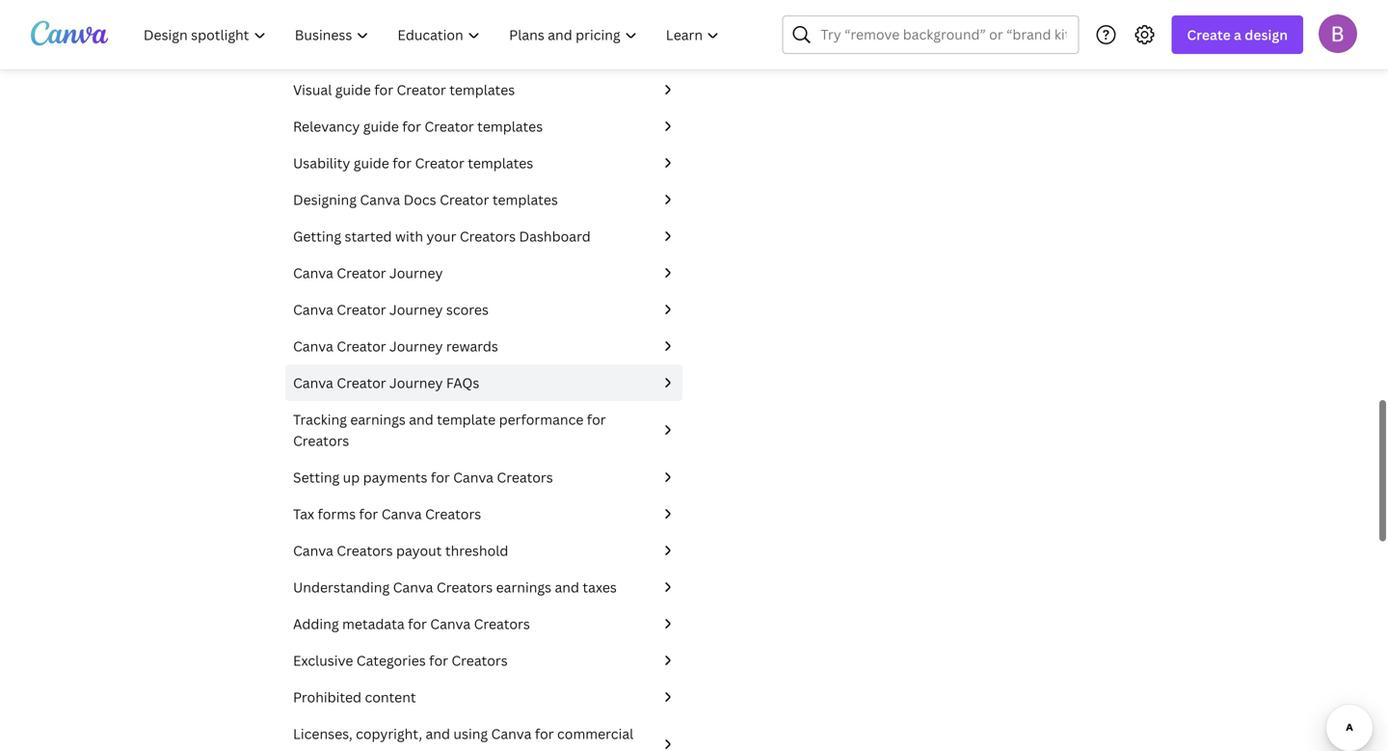 Task type: vqa. For each thing, say whether or not it's contained in the screenshot.
Create a design 'dropdown button'
yes



Task type: locate. For each thing, give the bounding box(es) containing it.
for right payments
[[431, 468, 450, 486]]

creators inside getting started with your creators dashboard link
[[460, 227, 516, 245]]

journey for faqs
[[389, 374, 443, 392]]

canva creator journey link
[[293, 262, 675, 283]]

guide for relevancy
[[363, 117, 399, 135]]

and left using
[[426, 724, 450, 743]]

relevancy
[[293, 117, 360, 135]]

for inside relevancy guide for creator templates link
[[402, 117, 421, 135]]

guide
[[335, 80, 371, 99], [363, 117, 399, 135], [354, 154, 389, 172]]

creators up canva creator journey link
[[460, 227, 516, 245]]

and left taxes
[[555, 578, 579, 596]]

and
[[409, 410, 434, 429], [555, 578, 579, 596], [426, 724, 450, 743]]

templates up relevancy guide for creator templates link
[[449, 80, 515, 99]]

creators down the understanding canva creators earnings and taxes link
[[474, 615, 530, 633]]

templates for visual guide for creator templates
[[449, 80, 515, 99]]

setting up payments for canva creators
[[293, 468, 553, 486]]

copyright,
[[356, 724, 422, 743]]

templates for designing canva docs creator templates
[[492, 190, 558, 209]]

canva
[[360, 190, 400, 209], [293, 264, 333, 282], [293, 300, 333, 319], [293, 337, 333, 355], [293, 374, 333, 392], [453, 468, 494, 486], [381, 505, 422, 523], [293, 541, 333, 560], [393, 578, 433, 596], [430, 615, 471, 633], [491, 724, 532, 743]]

adding metadata for canva creators
[[293, 615, 530, 633]]

for up relevancy guide for creator templates
[[374, 80, 393, 99]]

licenses,
[[293, 724, 353, 743]]

earnings inside the understanding canva creators earnings and taxes link
[[496, 578, 552, 596]]

creators up tax forms for canva creators link
[[497, 468, 553, 486]]

for inside exclusive categories for creators link
[[429, 651, 448, 670]]

usability guide for creator templates
[[293, 154, 533, 172]]

for right performance
[[587, 410, 606, 429]]

0 horizontal spatial earnings
[[350, 410, 406, 429]]

creator up usability guide for creator templates link on the left top of the page
[[425, 117, 474, 135]]

creators down the tracking
[[293, 431, 349, 450]]

templates
[[449, 80, 515, 99], [477, 117, 543, 135], [468, 154, 533, 172], [492, 190, 558, 209]]

creators inside the understanding canva creators earnings and taxes link
[[437, 578, 493, 596]]

faqs
[[446, 374, 479, 392]]

exclusive
[[293, 651, 353, 670]]

creator
[[397, 80, 446, 99], [425, 117, 474, 135], [415, 154, 464, 172], [440, 190, 489, 209], [337, 264, 386, 282], [337, 300, 386, 319], [337, 337, 386, 355], [337, 374, 386, 392]]

scores
[[446, 300, 489, 319]]

journey up canva creator journey rewards
[[389, 300, 443, 319]]

templates down visual guide for creator templates link
[[477, 117, 543, 135]]

2 vertical spatial and
[[426, 724, 450, 743]]

getting started with your creators dashboard
[[293, 227, 591, 245]]

for down adding metadata for canva creators
[[429, 651, 448, 670]]

for inside usability guide for creator templates link
[[393, 154, 412, 172]]

for for visual guide for creator templates
[[374, 80, 393, 99]]

canva creator journey faqs
[[293, 374, 479, 392]]

for inside adding metadata for canva creators link
[[408, 615, 427, 633]]

journey down canva creator journey rewards
[[389, 374, 443, 392]]

creator down canva creator journey
[[337, 300, 386, 319]]

guide for visual
[[335, 80, 371, 99]]

for down relevancy guide for creator templates
[[393, 154, 412, 172]]

tax forms for canva creators link
[[293, 503, 675, 524]]

and inside tracking earnings and template performance for creators
[[409, 410, 434, 429]]

adding
[[293, 615, 339, 633]]

and inside "licenses, copyright, and using canva for commercial purposes"
[[426, 724, 450, 743]]

1 vertical spatial earnings
[[496, 578, 552, 596]]

canva inside "licenses, copyright, and using canva for commercial purposes"
[[491, 724, 532, 743]]

performance
[[499, 410, 584, 429]]

2 vertical spatial guide
[[354, 154, 389, 172]]

guide right visual
[[335, 80, 371, 99]]

1 vertical spatial and
[[555, 578, 579, 596]]

usability guide for creator templates link
[[293, 152, 675, 174]]

creators down adding metadata for canva creators link
[[452, 651, 508, 670]]

earnings down canva creator journey faqs
[[350, 410, 406, 429]]

visual
[[293, 80, 332, 99]]

0 vertical spatial and
[[409, 410, 434, 429]]

creators down the tax forms for canva creators
[[337, 541, 393, 560]]

for right forms
[[359, 505, 378, 523]]

3 journey from the top
[[389, 337, 443, 355]]

docs
[[404, 190, 436, 209]]

canva creator journey scores
[[293, 300, 489, 319]]

Try "remove background" or "brand kit" search field
[[821, 16, 1067, 53]]

for up exclusive categories for creators
[[408, 615, 427, 633]]

earnings
[[350, 410, 406, 429], [496, 578, 552, 596]]

guide down visual guide for creator templates
[[363, 117, 399, 135]]

setting up payments for canva creators link
[[293, 467, 675, 488]]

for up usability guide for creator templates
[[402, 117, 421, 135]]

journey
[[389, 264, 443, 282], [389, 300, 443, 319], [389, 337, 443, 355], [389, 374, 443, 392]]

journey down with
[[389, 264, 443, 282]]

bob builder image
[[1319, 14, 1357, 53]]

adding metadata for canva creators link
[[293, 613, 675, 634]]

for for usability guide for creator templates
[[393, 154, 412, 172]]

understanding
[[293, 578, 390, 596]]

using
[[454, 724, 488, 743]]

templates down relevancy guide for creator templates link
[[468, 154, 533, 172]]

templates for relevancy guide for creator templates
[[477, 117, 543, 135]]

creator down usability guide for creator templates link on the left top of the page
[[440, 190, 489, 209]]

0 vertical spatial earnings
[[350, 410, 406, 429]]

earnings up adding metadata for canva creators link
[[496, 578, 552, 596]]

2 journey from the top
[[389, 300, 443, 319]]

1 vertical spatial guide
[[363, 117, 399, 135]]

prohibited content link
[[293, 686, 675, 708]]

usability
[[293, 154, 350, 172]]

threshold
[[445, 541, 508, 560]]

and left template
[[409, 410, 434, 429]]

creator up canva creator journey faqs
[[337, 337, 386, 355]]

exclusive categories for creators link
[[293, 650, 675, 671]]

creators down the 'threshold' on the left bottom of page
[[437, 578, 493, 596]]

creator inside "link"
[[337, 300, 386, 319]]

started
[[345, 227, 392, 245]]

creators inside adding metadata for canva creators link
[[474, 615, 530, 633]]

purposes
[[293, 746, 354, 751]]

earnings inside tracking earnings and template performance for creators
[[350, 410, 406, 429]]

and for creators
[[409, 410, 434, 429]]

templates up dashboard
[[492, 190, 558, 209]]

template
[[437, 410, 496, 429]]

for inside tax forms for canva creators link
[[359, 505, 378, 523]]

guide right usability
[[354, 154, 389, 172]]

getting
[[293, 227, 341, 245]]

journey down canva creator journey scores
[[389, 337, 443, 355]]

licenses, copyright, and using canva for commercial purposes link
[[293, 723, 675, 751]]

exclusive categories for creators
[[293, 651, 508, 670]]

prohibited
[[293, 688, 362, 706]]

creators
[[460, 227, 516, 245], [293, 431, 349, 450], [497, 468, 553, 486], [425, 505, 481, 523], [337, 541, 393, 560], [437, 578, 493, 596], [474, 615, 530, 633], [452, 651, 508, 670]]

1 horizontal spatial earnings
[[496, 578, 552, 596]]

design
[[1245, 26, 1288, 44]]

a
[[1234, 26, 1242, 44]]

for for relevancy guide for creator templates
[[402, 117, 421, 135]]

for inside visual guide for creator templates link
[[374, 80, 393, 99]]

designing
[[293, 190, 357, 209]]

relevancy guide for creator templates link
[[293, 116, 675, 137]]

canva inside 'link'
[[293, 541, 333, 560]]

0 vertical spatial guide
[[335, 80, 371, 99]]

creators up the 'threshold' on the left bottom of page
[[425, 505, 481, 523]]

for left commercial
[[535, 724, 554, 743]]

journey inside "link"
[[389, 300, 443, 319]]

visual guide for creator templates
[[293, 80, 515, 99]]

4 journey from the top
[[389, 374, 443, 392]]

for
[[374, 80, 393, 99], [402, 117, 421, 135], [393, 154, 412, 172], [587, 410, 606, 429], [431, 468, 450, 486], [359, 505, 378, 523], [408, 615, 427, 633], [429, 651, 448, 670], [535, 724, 554, 743]]

commercial
[[557, 724, 634, 743]]

payout
[[396, 541, 442, 560]]



Task type: describe. For each thing, give the bounding box(es) containing it.
journey for rewards
[[389, 337, 443, 355]]

create a design button
[[1172, 15, 1303, 54]]

canva creator journey
[[293, 264, 443, 282]]

1 journey from the top
[[389, 264, 443, 282]]

journey for scores
[[389, 300, 443, 319]]

creator up relevancy guide for creator templates
[[397, 80, 446, 99]]

metadata
[[342, 615, 405, 633]]

relevancy guide for creator templates
[[293, 117, 543, 135]]

creators inside 'setting up payments for canva creators' link
[[497, 468, 553, 486]]

canva creator journey faqs link
[[293, 372, 675, 393]]

your
[[427, 227, 456, 245]]

getting started with your creators dashboard link
[[293, 226, 675, 247]]

creators inside tax forms for canva creators link
[[425, 505, 481, 523]]

designing canva docs creator templates
[[293, 190, 558, 209]]

dashboard
[[519, 227, 591, 245]]

canva creators payout threshold
[[293, 541, 508, 560]]

top level navigation element
[[131, 15, 736, 54]]

create
[[1187, 26, 1231, 44]]

creator down canva creator journey rewards
[[337, 374, 386, 392]]

canva creator journey rewards
[[293, 337, 498, 355]]

categories
[[356, 651, 426, 670]]

taxes
[[583, 578, 617, 596]]

tax
[[293, 505, 314, 523]]

content
[[365, 688, 416, 706]]

canva creators payout threshold link
[[293, 540, 675, 561]]

for for adding metadata for canva creators
[[408, 615, 427, 633]]

for inside tracking earnings and template performance for creators
[[587, 410, 606, 429]]

with
[[395, 227, 423, 245]]

canva creator journey rewards link
[[293, 335, 675, 357]]

designing canva docs creator templates link
[[293, 189, 675, 210]]

creators inside tracking earnings and template performance for creators
[[293, 431, 349, 450]]

understanding canva creators earnings and taxes
[[293, 578, 617, 596]]

understanding canva creators earnings and taxes link
[[293, 577, 675, 598]]

tax forms for canva creators
[[293, 505, 481, 523]]

payments
[[363, 468, 428, 486]]

canva creator journey scores link
[[293, 299, 675, 320]]

guide for usability
[[354, 154, 389, 172]]

setting
[[293, 468, 340, 486]]

creator down started
[[337, 264, 386, 282]]

up
[[343, 468, 360, 486]]

visual guide for creator templates link
[[293, 79, 675, 100]]

for for exclusive categories for creators
[[429, 651, 448, 670]]

rewards
[[446, 337, 498, 355]]

creator up designing canva docs creator templates
[[415, 154, 464, 172]]

tracking
[[293, 410, 347, 429]]

for inside "licenses, copyright, and using canva for commercial purposes"
[[535, 724, 554, 743]]

canva inside "link"
[[293, 300, 333, 319]]

creators inside exclusive categories for creators link
[[452, 651, 508, 670]]

for for tax forms for canva creators
[[359, 505, 378, 523]]

for inside 'setting up payments for canva creators' link
[[431, 468, 450, 486]]

prohibited content
[[293, 688, 416, 706]]

tracking earnings and template performance for creators link
[[293, 409, 675, 451]]

tracking earnings and template performance for creators
[[293, 410, 606, 450]]

forms
[[318, 505, 356, 523]]

create a design
[[1187, 26, 1288, 44]]

and for commercial
[[426, 724, 450, 743]]

licenses, copyright, and using canva for commercial purposes
[[293, 724, 634, 751]]

templates for usability guide for creator templates
[[468, 154, 533, 172]]

creators inside canva creators payout threshold 'link'
[[337, 541, 393, 560]]



